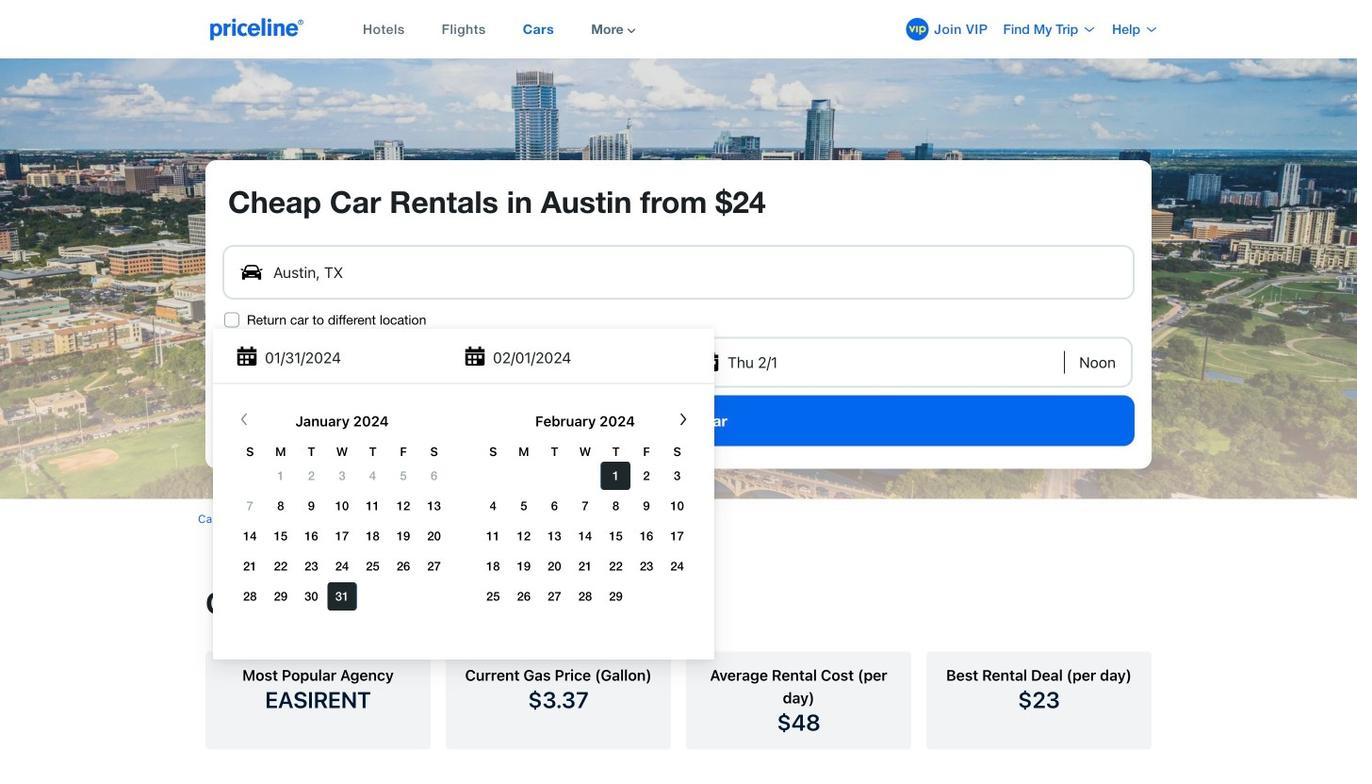 Task type: describe. For each thing, give the bounding box(es) containing it.
austin image
[[0, 58, 1357, 499]]

start date calendar input use left and right arrow keys to change day. use up and down arrow keys to change week. tab
[[221, 410, 707, 649]]



Task type: vqa. For each thing, say whether or not it's contained in the screenshot.
Where to? field
no



Task type: locate. For each thing, give the bounding box(es) containing it.
main navigation element
[[316, 0, 1159, 58]]

None text field
[[221, 332, 707, 387]]

Pick-up location text field
[[224, 247, 1131, 298]]

None text field
[[221, 337, 1137, 388]]



